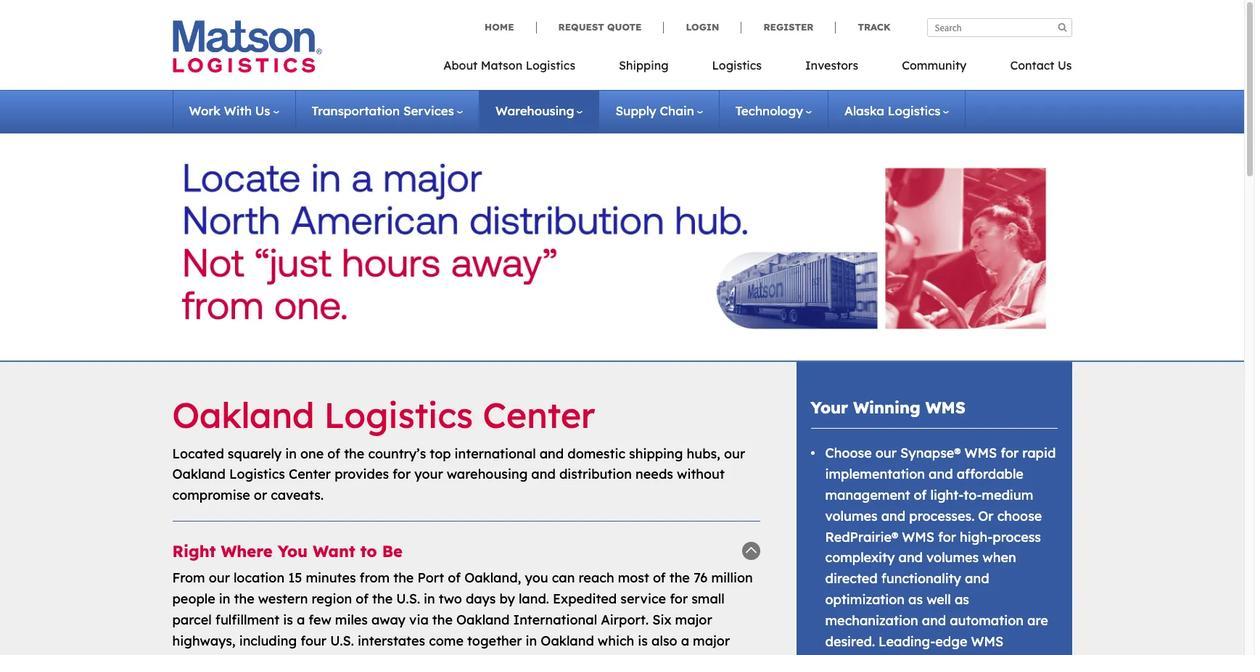 Task type: describe. For each thing, give the bounding box(es) containing it.
top menu navigation
[[444, 54, 1072, 83]]

most
[[618, 570, 649, 587]]

can
[[552, 570, 575, 587]]

land.
[[519, 591, 549, 608]]

1 horizontal spatial u.s.
[[396, 591, 420, 608]]

track link
[[836, 21, 891, 33]]

you
[[525, 570, 548, 587]]

choose
[[826, 445, 872, 462]]

terminus
[[172, 654, 228, 655]]

location
[[234, 570, 285, 587]]

1 as from the left
[[909, 591, 923, 608]]

light-
[[931, 487, 964, 504]]

supply chain link
[[616, 103, 703, 118]]

your
[[811, 398, 848, 418]]

login
[[686, 21, 720, 33]]

to inside from our location 15 minutes from the port of oakland, you can reach most of the 76 million people in the western region of the u.s. in two days by land. expedited service for small parcel fulfillment is a few miles away via the oakland international airport. six major highways, including four u.s. interstates come together in oakland which is also a major terminus of the up and bnsf lines, which connect to all major national rail destinations.
[[491, 654, 504, 655]]

and inside from our location 15 minutes from the port of oakland, you can reach most of the 76 million people in the western region of the u.s. in two days by land. expedited service for small parcel fulfillment is a few miles away via the oakland international airport. six major highways, including four u.s. interstates come together in oakland which is also a major terminus of the up and bnsf lines, which connect to all major national rail destinations.
[[294, 654, 318, 655]]

for up affordable
[[1001, 445, 1019, 462]]

airport.
[[601, 612, 649, 628]]

register
[[764, 21, 814, 33]]

located
[[172, 445, 224, 462]]

our for from our location 15 minutes from the port of oakland, you can reach most of the 76 million people in the western region of the u.s. in two days by land. expedited service for small parcel fulfillment is a few miles away via the oakland international airport. six major highways, including four u.s. interstates come together in oakland which is also a major terminus of the up and bnsf lines, which connect to all major national rail destinations.
[[209, 570, 230, 587]]

about matson logistics link
[[444, 54, 597, 83]]

high-
[[960, 529, 993, 545]]

of up miles
[[356, 591, 369, 608]]

and up functionality
[[899, 550, 923, 566]]

compromise
[[172, 487, 250, 504]]

0 vertical spatial major
[[675, 612, 712, 628]]

destinations.
[[646, 654, 727, 655]]

service
[[621, 591, 666, 608]]

in inside located squarely in one of the country's top international and domestic shipping hubs, our oakland logistics center provides for your warehousing and distribution needs without compromise or caveats.
[[285, 445, 297, 462]]

oakland logistics center
[[172, 393, 595, 437]]

winning
[[854, 398, 921, 418]]

your winning wms
[[811, 398, 966, 418]]

provides
[[335, 466, 389, 483]]

and down management
[[882, 508, 906, 525]]

directed
[[826, 571, 878, 587]]

chain
[[660, 103, 694, 118]]

million
[[712, 570, 753, 587]]

logistics down login
[[712, 58, 762, 73]]

port
[[418, 570, 444, 587]]

76
[[694, 570, 708, 587]]

small
[[692, 591, 725, 608]]

miles
[[335, 612, 368, 628]]

rail
[[622, 654, 642, 655]]

two
[[439, 591, 462, 608]]

of inside located squarely in one of the country's top international and domestic shipping hubs, our oakland logistics center provides for your warehousing and distribution needs without compromise or caveats.
[[328, 445, 340, 462]]

the up come
[[432, 612, 453, 628]]

the left port
[[394, 570, 414, 587]]

contact us link
[[989, 54, 1072, 83]]

six
[[653, 612, 672, 628]]

reach
[[579, 570, 614, 587]]

warehousing
[[447, 466, 528, 483]]

request quote
[[559, 21, 642, 33]]

shipping link
[[597, 54, 691, 83]]

alaska
[[845, 103, 885, 118]]

international
[[513, 612, 597, 628]]

bnsf
[[322, 654, 357, 655]]

2 vertical spatial major
[[526, 654, 563, 655]]

come
[[429, 633, 464, 649]]

up
[[272, 654, 290, 655]]

including
[[239, 633, 297, 649]]

our for choose our synapse® wms for rapid implementation and affordable management of light-to-medium volumes and processes. or choose redprairie® wms for high-process complexity and volumes when directed functionality and optimization as well as mechanization and automation are desired. leading-edge wms features for both include:
[[876, 445, 897, 462]]

transportation
[[312, 103, 400, 118]]

and down well
[[922, 612, 947, 629]]

lines,
[[361, 654, 393, 655]]

via
[[409, 612, 429, 628]]

the left 76
[[670, 570, 690, 587]]

services
[[403, 103, 454, 118]]

both
[[904, 654, 933, 655]]

request quote link
[[536, 21, 664, 33]]

alaska services image
[[182, 149, 1062, 342]]

choose our synapse® wms for rapid implementation and affordable management of light-to-medium volumes and processes. or choose redprairie® wms for high-process complexity and volumes when directed functionality and optimization as well as mechanization and automation are desired. leading-edge wms features for both include:
[[826, 445, 1056, 655]]

1 vertical spatial which
[[396, 654, 433, 655]]

of down including
[[231, 654, 244, 655]]

logistics inside located squarely in one of the country's top international and domestic shipping hubs, our oakland logistics center provides for your warehousing and distribution needs without compromise or caveats.
[[229, 466, 285, 483]]

backtop image
[[742, 542, 760, 560]]

investors
[[806, 58, 859, 73]]

from our location 15 minutes from the port of oakland, you can reach most of the 76 million people in the western region of the u.s. in two days by land. expedited service for small parcel fulfillment is a few miles away via the oakland international airport. six major highways, including four u.s. interstates come together in oakland which is also a major terminus of the up and bnsf lines, which connect to all major national rail destinations.
[[172, 570, 753, 655]]

distribution
[[559, 466, 632, 483]]

caveats.
[[271, 487, 324, 504]]

and up light-
[[929, 466, 953, 483]]

0 horizontal spatial u.s.
[[330, 633, 354, 649]]

automation
[[950, 612, 1024, 629]]

0 vertical spatial center
[[483, 393, 595, 437]]

0 horizontal spatial us
[[255, 103, 270, 118]]

country's
[[368, 445, 426, 462]]

warehousing link
[[496, 103, 583, 118]]

your winning wms section
[[778, 362, 1090, 655]]

and down when
[[965, 571, 990, 587]]

of right most
[[653, 570, 666, 587]]

are
[[1028, 612, 1049, 629]]

0 vertical spatial volumes
[[826, 508, 878, 525]]

the up fulfillment
[[234, 591, 255, 608]]

Search search field
[[927, 18, 1072, 37]]

for down processes.
[[938, 529, 957, 545]]

medium
[[982, 487, 1034, 504]]

western
[[258, 591, 308, 608]]

people
[[172, 591, 215, 608]]

quote
[[607, 21, 642, 33]]

all
[[507, 654, 522, 655]]

be
[[382, 541, 403, 562]]



Task type: locate. For each thing, give the bounding box(es) containing it.
to left be
[[361, 541, 377, 562]]

0 vertical spatial us
[[1058, 58, 1072, 73]]

request
[[559, 21, 604, 33]]

highways,
[[172, 633, 236, 649]]

and down four
[[294, 654, 318, 655]]

2 as from the left
[[955, 591, 970, 608]]

located squarely in one of the country's top international and domestic shipping hubs, our oakland logistics center provides for your warehousing and distribution needs without compromise or caveats.
[[172, 445, 745, 504]]

0 vertical spatial u.s.
[[396, 591, 420, 608]]

1 vertical spatial center
[[289, 466, 331, 483]]

0 horizontal spatial as
[[909, 591, 923, 608]]

oakland down located
[[172, 466, 226, 483]]

for down country's
[[393, 466, 411, 483]]

supply chain
[[616, 103, 694, 118]]

oakland down international on the left bottom
[[541, 633, 594, 649]]

of up two
[[448, 570, 461, 587]]

0 horizontal spatial our
[[209, 570, 230, 587]]

shipping
[[619, 58, 669, 73]]

wms down processes.
[[902, 529, 935, 545]]

for up six on the bottom of the page
[[670, 591, 688, 608]]

and left distribution
[[532, 466, 556, 483]]

which up rail
[[598, 633, 635, 649]]

1 vertical spatial us
[[255, 103, 270, 118]]

top
[[430, 445, 451, 462]]

center up international at left
[[483, 393, 595, 437]]

logistics down 'community' link
[[888, 103, 941, 118]]

a
[[297, 612, 305, 628], [681, 633, 690, 649]]

supply
[[616, 103, 657, 118]]

where
[[221, 541, 273, 562]]

for inside located squarely in one of the country's top international and domestic shipping hubs, our oakland logistics center provides for your warehousing and distribution needs without compromise or caveats.
[[393, 466, 411, 483]]

in down international on the left bottom
[[526, 633, 537, 649]]

days
[[466, 591, 496, 608]]

logistics
[[526, 58, 576, 73], [712, 58, 762, 73], [888, 103, 941, 118], [324, 393, 473, 437], [229, 466, 285, 483]]

logistics up country's
[[324, 393, 473, 437]]

alaska logistics link
[[845, 103, 950, 118]]

1 vertical spatial u.s.
[[330, 633, 354, 649]]

us
[[1058, 58, 1072, 73], [255, 103, 270, 118]]

wms up affordable
[[965, 445, 997, 462]]

us right with
[[255, 103, 270, 118]]

1 horizontal spatial us
[[1058, 58, 1072, 73]]

of
[[328, 445, 340, 462], [914, 487, 927, 504], [448, 570, 461, 587], [653, 570, 666, 587], [356, 591, 369, 608], [231, 654, 244, 655]]

right where you want to be
[[172, 541, 403, 562]]

one
[[300, 445, 324, 462]]

from
[[360, 570, 390, 587]]

in down port
[[424, 591, 435, 608]]

search image
[[1058, 22, 1067, 32]]

without
[[677, 466, 725, 483]]

alaska logistics
[[845, 103, 941, 118]]

four
[[301, 633, 327, 649]]

our inside from our location 15 minutes from the port of oakland, you can reach most of the 76 million people in the western region of the u.s. in two days by land. expedited service for small parcel fulfillment is a few miles away via the oakland international airport. six major highways, including four u.s. interstates come together in oakland which is also a major terminus of the up and bnsf lines, which connect to all major national rail destinations.
[[209, 570, 230, 587]]

about matson logistics
[[444, 58, 576, 73]]

logistics up warehousing link
[[526, 58, 576, 73]]

0 horizontal spatial which
[[396, 654, 433, 655]]

0 vertical spatial is
[[283, 612, 293, 628]]

volumes up redprairie®
[[826, 508, 878, 525]]

international
[[455, 445, 536, 462]]

2 horizontal spatial our
[[876, 445, 897, 462]]

our
[[876, 445, 897, 462], [724, 445, 745, 462], [209, 570, 230, 587]]

work with us
[[189, 103, 270, 118]]

investors link
[[784, 54, 880, 83]]

matson
[[481, 58, 523, 73]]

is down western
[[283, 612, 293, 628]]

squarely
[[228, 445, 282, 462]]

in left 'one'
[[285, 445, 297, 462]]

a up the destinations.
[[681, 633, 690, 649]]

0 vertical spatial to
[[361, 541, 377, 562]]

logistics link
[[691, 54, 784, 83]]

us inside "contact us" link
[[1058, 58, 1072, 73]]

1 horizontal spatial our
[[724, 445, 745, 462]]

as right well
[[955, 591, 970, 608]]

major down small
[[675, 612, 712, 628]]

matson logistics image
[[172, 20, 322, 73]]

and left domestic
[[540, 445, 564, 462]]

the up provides at the bottom left of page
[[344, 445, 365, 462]]

u.s. up via
[[396, 591, 420, 608]]

home
[[485, 21, 514, 33]]

oakland inside located squarely in one of the country's top international and domestic shipping hubs, our oakland logistics center provides for your warehousing and distribution needs without compromise or caveats.
[[172, 466, 226, 483]]

together
[[467, 633, 522, 649]]

minutes
[[306, 570, 356, 587]]

the inside located squarely in one of the country's top international and domestic shipping hubs, our oakland logistics center provides for your warehousing and distribution needs without compromise or caveats.
[[344, 445, 365, 462]]

as
[[909, 591, 923, 608], [955, 591, 970, 608]]

a left few
[[297, 612, 305, 628]]

our right from
[[209, 570, 230, 587]]

1 horizontal spatial volumes
[[927, 550, 979, 566]]

wms down automation
[[971, 633, 1004, 650]]

1 horizontal spatial to
[[491, 654, 504, 655]]

features
[[826, 654, 878, 655]]

major
[[675, 612, 712, 628], [693, 633, 730, 649], [526, 654, 563, 655]]

affordable
[[957, 466, 1024, 483]]

oakland up squarely
[[172, 393, 315, 437]]

us right "contact"
[[1058, 58, 1072, 73]]

major right all
[[526, 654, 563, 655]]

1 horizontal spatial center
[[483, 393, 595, 437]]

needs
[[636, 466, 673, 483]]

our inside located squarely in one of the country's top international and domestic shipping hubs, our oakland logistics center provides for your warehousing and distribution needs without compromise or caveats.
[[724, 445, 745, 462]]

the up away
[[372, 591, 393, 608]]

1 horizontal spatial is
[[638, 633, 648, 649]]

major up the destinations.
[[693, 633, 730, 649]]

wms up synapse® on the right bottom
[[926, 398, 966, 418]]

which down interstates
[[396, 654, 433, 655]]

1 horizontal spatial as
[[955, 591, 970, 608]]

include:
[[936, 654, 985, 655]]

warehousing
[[496, 103, 574, 118]]

1 vertical spatial a
[[681, 633, 690, 649]]

as down functionality
[[909, 591, 923, 608]]

redprairie®
[[826, 529, 899, 545]]

1 vertical spatial major
[[693, 633, 730, 649]]

our inside choose our synapse® wms for rapid implementation and affordable management of light-to-medium volumes and processes. or choose redprairie® wms for high-process complexity and volumes when directed functionality and optimization as well as mechanization and automation are desired. leading-edge wms features for both include:
[[876, 445, 897, 462]]

1 horizontal spatial which
[[598, 633, 635, 649]]

track
[[858, 21, 891, 33]]

1 vertical spatial is
[[638, 633, 648, 649]]

domestic
[[568, 445, 626, 462]]

0 horizontal spatial to
[[361, 541, 377, 562]]

from
[[172, 570, 205, 587]]

away
[[372, 612, 406, 628]]

synapse®
[[901, 445, 961, 462]]

oakland,
[[465, 570, 521, 587]]

implementation
[[826, 466, 925, 483]]

is
[[283, 612, 293, 628], [638, 633, 648, 649]]

for inside from our location 15 minutes from the port of oakland, you can reach most of the 76 million people in the western region of the u.s. in two days by land. expedited service for small parcel fulfillment is a few miles away via the oakland international airport. six major highways, including four u.s. interstates come together in oakland which is also a major terminus of the up and bnsf lines, which connect to all major national rail destinations.
[[670, 591, 688, 608]]

None search field
[[927, 18, 1072, 37]]

0 vertical spatial which
[[598, 633, 635, 649]]

home link
[[485, 21, 536, 33]]

1 vertical spatial volumes
[[927, 550, 979, 566]]

your
[[415, 466, 443, 483]]

our up implementation
[[876, 445, 897, 462]]

choose
[[998, 508, 1042, 525]]

parcel
[[172, 612, 212, 628]]

oakland
[[172, 393, 315, 437], [172, 466, 226, 483], [457, 612, 510, 628], [541, 633, 594, 649]]

logistics down squarely
[[229, 466, 285, 483]]

1 vertical spatial to
[[491, 654, 504, 655]]

right
[[172, 541, 216, 562]]

contact
[[1011, 58, 1055, 73]]

mechanization
[[826, 612, 919, 629]]

process
[[993, 529, 1041, 545]]

the down including
[[248, 654, 269, 655]]

by
[[500, 591, 515, 608]]

of inside choose our synapse® wms for rapid implementation and affordable management of light-to-medium volumes and processes. or choose redprairie® wms for high-process complexity and volumes when directed functionality and optimization as well as mechanization and automation are desired. leading-edge wms features for both include:
[[914, 487, 927, 504]]

1 horizontal spatial a
[[681, 633, 690, 649]]

desired.
[[826, 633, 875, 650]]

for down 'leading-' at the bottom right of page
[[882, 654, 900, 655]]

0 horizontal spatial is
[[283, 612, 293, 628]]

0 horizontal spatial center
[[289, 466, 331, 483]]

volumes down high-
[[927, 550, 979, 566]]

to down together
[[491, 654, 504, 655]]

0 vertical spatial a
[[297, 612, 305, 628]]

center inside located squarely in one of the country's top international and domestic shipping hubs, our oakland logistics center provides for your warehousing and distribution needs without compromise or caveats.
[[289, 466, 331, 483]]

of left light-
[[914, 487, 927, 504]]

in right people
[[219, 591, 230, 608]]

center down 'one'
[[289, 466, 331, 483]]

oakland down days
[[457, 612, 510, 628]]

optimization
[[826, 591, 905, 608]]

few
[[309, 612, 332, 628]]

complexity
[[826, 550, 895, 566]]

leading-
[[879, 633, 936, 650]]

with
[[224, 103, 252, 118]]

is up rail
[[638, 633, 648, 649]]

or
[[254, 487, 267, 504]]

0 horizontal spatial volumes
[[826, 508, 878, 525]]

contact us
[[1011, 58, 1072, 73]]

0 horizontal spatial a
[[297, 612, 305, 628]]

u.s. up the bnsf
[[330, 633, 354, 649]]

community
[[902, 58, 967, 73]]

of right 'one'
[[328, 445, 340, 462]]

our right hubs,
[[724, 445, 745, 462]]

about
[[444, 58, 478, 73]]

register link
[[741, 21, 836, 33]]

interstates
[[358, 633, 425, 649]]

well
[[927, 591, 951, 608]]



Task type: vqa. For each thing, say whether or not it's contained in the screenshot.
the middle SHIPMENT
no



